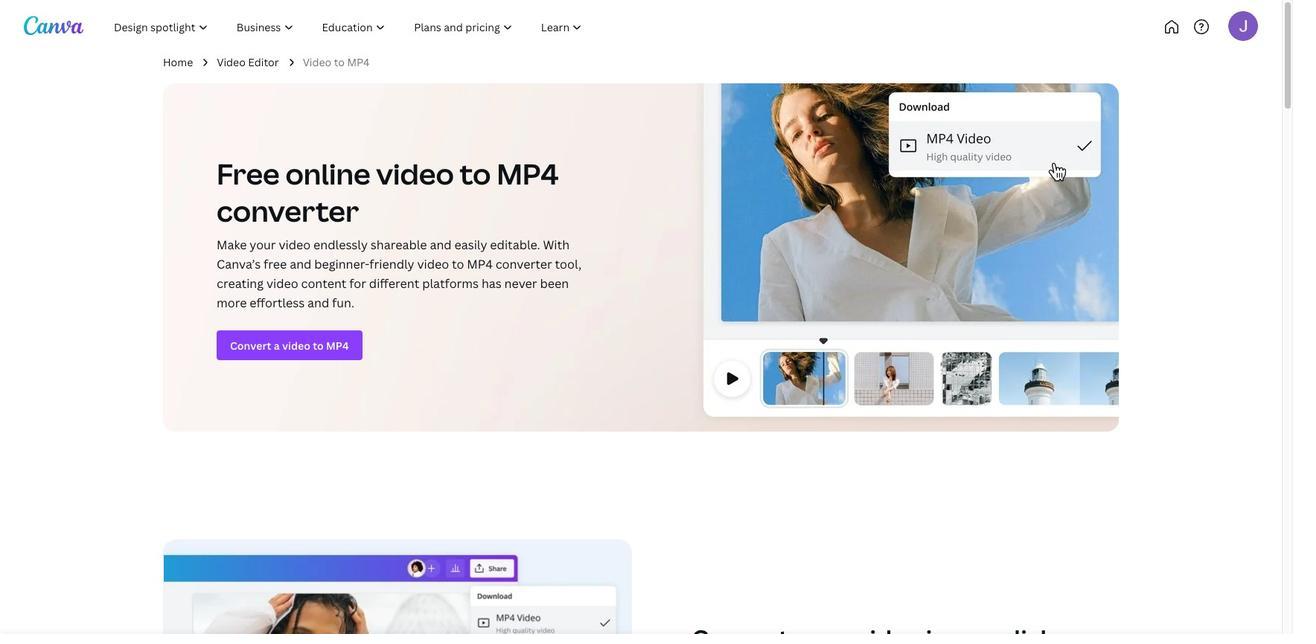 Task type: describe. For each thing, give the bounding box(es) containing it.
never
[[505, 276, 537, 292]]

has
[[482, 276, 502, 292]]

free
[[264, 256, 287, 273]]

video up free
[[279, 237, 311, 253]]

0 vertical spatial to
[[334, 55, 345, 69]]

1 horizontal spatial converter
[[496, 256, 552, 273]]

editor
[[248, 55, 279, 69]]

video up the shareable
[[376, 154, 454, 193]]

effortless
[[250, 295, 305, 311]]

platforms
[[422, 276, 479, 292]]

video to mp4 feature banner image
[[163, 83, 1119, 432]]

make
[[217, 237, 247, 253]]

video up effortless
[[267, 276, 298, 292]]

2 vertical spatial mp4
[[467, 256, 493, 273]]

tool,
[[555, 256, 582, 273]]

been
[[540, 276, 569, 292]]

2 vertical spatial to
[[452, 256, 464, 273]]

home link
[[163, 54, 193, 70]]

content
[[301, 276, 347, 292]]

video for video editor
[[217, 55, 246, 69]]

for
[[349, 276, 366, 292]]

canva's
[[217, 256, 261, 273]]

video for video to mp4
[[303, 55, 332, 69]]

video editor
[[217, 55, 279, 69]]

video up platforms
[[417, 256, 449, 273]]

endlessly
[[314, 237, 368, 253]]

1 vertical spatial to
[[460, 154, 491, 193]]

easily
[[455, 237, 487, 253]]

0 vertical spatial and
[[430, 237, 452, 253]]

0 horizontal spatial mp4
[[347, 55, 370, 69]]

free
[[217, 154, 280, 193]]



Task type: locate. For each thing, give the bounding box(es) containing it.
0 horizontal spatial video
[[217, 55, 246, 69]]

and left easily on the left top of page
[[430, 237, 452, 253]]

home
[[163, 55, 193, 69]]

mp4 down top level navigation element
[[347, 55, 370, 69]]

different
[[369, 276, 420, 292]]

video
[[217, 55, 246, 69], [303, 55, 332, 69]]

mp4 up editable.
[[497, 154, 559, 193]]

to down top level navigation element
[[334, 55, 345, 69]]

beginner-
[[314, 256, 370, 273]]

your
[[250, 237, 276, 253]]

editable.
[[490, 237, 541, 253]]

to up platforms
[[452, 256, 464, 273]]

with
[[543, 237, 570, 253]]

more
[[217, 295, 247, 311]]

0 vertical spatial converter
[[217, 191, 359, 230]]

creating
[[217, 276, 264, 292]]

fun.
[[332, 295, 355, 311]]

friendly
[[370, 256, 415, 273]]

1 horizontal spatial mp4
[[467, 256, 493, 273]]

2 video from the left
[[303, 55, 332, 69]]

video left the editor
[[217, 55, 246, 69]]

and
[[430, 237, 452, 253], [290, 256, 312, 273], [308, 295, 329, 311]]

1 vertical spatial and
[[290, 256, 312, 273]]

1 video from the left
[[217, 55, 246, 69]]

video editor link
[[217, 54, 279, 70]]

video to mp4
[[303, 55, 370, 69]]

converter
[[217, 191, 359, 230], [496, 256, 552, 273]]

1 horizontal spatial video
[[303, 55, 332, 69]]

to
[[334, 55, 345, 69], [460, 154, 491, 193], [452, 256, 464, 273]]

top level navigation element
[[101, 12, 646, 42]]

1 vertical spatial mp4
[[497, 154, 559, 193]]

free online video to mp4 converter make your video endlessly shareable and easily editable. with canva's free and beginner-friendly video to mp4 converter tool, creating video content for different platforms has never been more effortless and fun.
[[217, 154, 582, 311]]

0 vertical spatial mp4
[[347, 55, 370, 69]]

to up easily on the left top of page
[[460, 154, 491, 193]]

and down content
[[308, 295, 329, 311]]

converter up the your
[[217, 191, 359, 230]]

converter up never
[[496, 256, 552, 273]]

and right free
[[290, 256, 312, 273]]

shareable
[[371, 237, 427, 253]]

2 horizontal spatial mp4
[[497, 154, 559, 193]]

0 horizontal spatial converter
[[217, 191, 359, 230]]

video right the editor
[[303, 55, 332, 69]]

mp4
[[347, 55, 370, 69], [497, 154, 559, 193], [467, 256, 493, 273]]

online
[[286, 154, 371, 193]]

2 vertical spatial and
[[308, 295, 329, 311]]

1 vertical spatial converter
[[496, 256, 552, 273]]

video
[[376, 154, 454, 193], [279, 237, 311, 253], [417, 256, 449, 273], [267, 276, 298, 292]]

mp4 down easily on the left top of page
[[467, 256, 493, 273]]



Task type: vqa. For each thing, say whether or not it's contained in the screenshot.
Jeremy Miller icon
no



